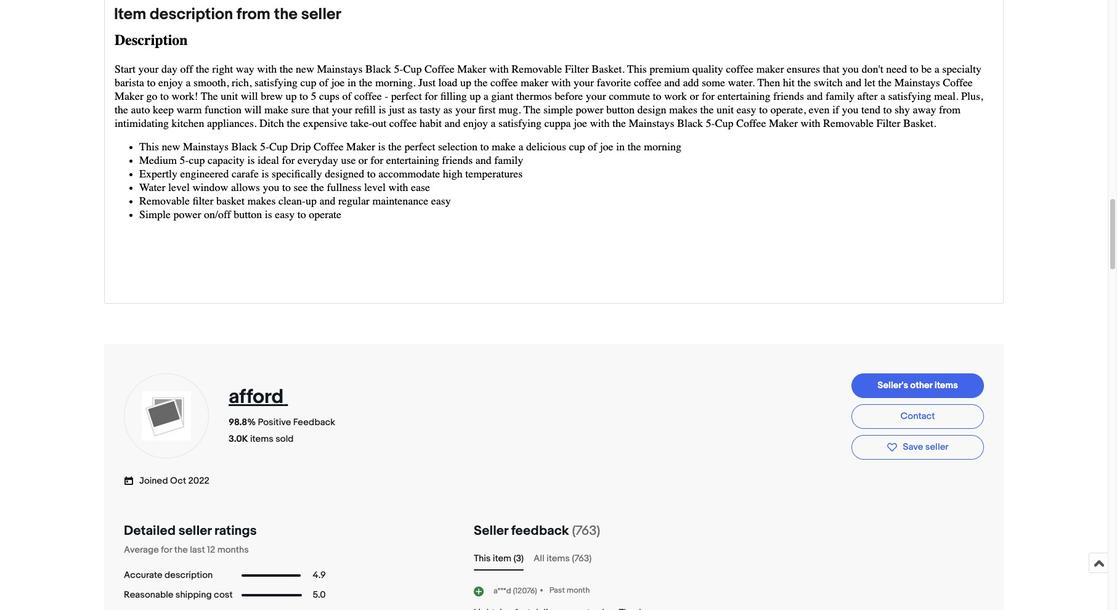 Task type: describe. For each thing, give the bounding box(es) containing it.
month
[[567, 586, 590, 596]]

5.0
[[313, 589, 326, 601]]

this item (3)
[[474, 553, 524, 564]]

accurate
[[124, 570, 163, 581]]

average for the last 12 months
[[124, 544, 249, 556]]

for
[[161, 544, 172, 556]]

all items (763)
[[534, 553, 592, 564]]

afford
[[229, 385, 284, 409]]

contact
[[901, 410, 935, 422]]

feedback
[[293, 417, 335, 429]]

seller for detailed seller ratings
[[179, 523, 212, 539]]

item
[[114, 5, 146, 24]]

afford link
[[229, 385, 288, 409]]

(3)
[[514, 553, 524, 564]]

98.8% positive feedback 3.0k items sold
[[229, 417, 335, 445]]

joined
[[139, 475, 168, 487]]

12
[[207, 544, 215, 556]]

reasonable shipping cost
[[124, 589, 233, 601]]

seller's
[[878, 379, 909, 391]]

items inside tab list
[[547, 553, 570, 564]]

(763) for seller feedback (763)
[[572, 523, 601, 539]]

cost
[[214, 589, 233, 601]]

(12076)
[[513, 586, 537, 596]]

seller feedback (763)
[[474, 523, 601, 539]]

months
[[217, 544, 249, 556]]

0 vertical spatial items
[[935, 379, 959, 391]]

save seller
[[903, 441, 949, 453]]

reasonable
[[124, 589, 174, 601]]

seller for save seller
[[926, 441, 949, 453]]

save
[[903, 441, 924, 453]]

shipping
[[176, 589, 212, 601]]

contact link
[[852, 404, 985, 429]]

item
[[493, 553, 512, 564]]

accurate description
[[124, 570, 213, 581]]

2022
[[188, 475, 210, 487]]

past month
[[550, 586, 590, 596]]

other
[[911, 379, 933, 391]]

save seller button
[[852, 435, 985, 460]]

1 horizontal spatial seller
[[301, 5, 342, 24]]

average
[[124, 544, 159, 556]]

seller's other items
[[878, 379, 959, 391]]

past
[[550, 586, 565, 596]]

afford image
[[142, 391, 191, 441]]



Task type: vqa. For each thing, say whether or not it's contained in the screenshot.
Average
yes



Task type: locate. For each thing, give the bounding box(es) containing it.
last
[[190, 544, 205, 556]]

1 vertical spatial description
[[165, 570, 213, 581]]

a***d (12076)
[[494, 586, 537, 596]]

3.0k
[[229, 433, 248, 445]]

1 vertical spatial the
[[174, 544, 188, 556]]

the right for
[[174, 544, 188, 556]]

detailed seller ratings
[[124, 523, 257, 539]]

description
[[150, 5, 233, 24], [165, 570, 213, 581]]

items right other
[[935, 379, 959, 391]]

4.9
[[313, 570, 326, 581]]

tab list containing this item (3)
[[474, 552, 985, 566]]

2 vertical spatial items
[[547, 553, 570, 564]]

items
[[935, 379, 959, 391], [250, 433, 274, 445], [547, 553, 570, 564]]

the
[[274, 5, 298, 24], [174, 544, 188, 556]]

2 vertical spatial seller
[[179, 523, 212, 539]]

from
[[237, 5, 271, 24]]

0 horizontal spatial the
[[174, 544, 188, 556]]

2 (763) from the top
[[572, 553, 592, 564]]

1 horizontal spatial the
[[274, 5, 298, 24]]

seller's other items link
[[852, 374, 985, 398]]

0 vertical spatial description
[[150, 5, 233, 24]]

text__icon wrapper image
[[124, 475, 139, 486]]

oct
[[170, 475, 186, 487]]

0 horizontal spatial seller
[[179, 523, 212, 539]]

0 vertical spatial the
[[274, 5, 298, 24]]

0 horizontal spatial items
[[250, 433, 274, 445]]

feedback
[[511, 523, 569, 539]]

items down 'positive'
[[250, 433, 274, 445]]

description for item
[[150, 5, 233, 24]]

a***d
[[494, 586, 511, 596]]

detailed
[[124, 523, 176, 539]]

seller inside button
[[926, 441, 949, 453]]

all
[[534, 553, 545, 564]]

98.8%
[[229, 417, 256, 429]]

(763) for all items (763)
[[572, 553, 592, 564]]

sold
[[276, 433, 294, 445]]

1 vertical spatial items
[[250, 433, 274, 445]]

(763) up all items (763)
[[572, 523, 601, 539]]

description right item
[[150, 5, 233, 24]]

0 vertical spatial seller
[[301, 5, 342, 24]]

tab list
[[474, 552, 985, 566]]

items inside 98.8% positive feedback 3.0k items sold
[[250, 433, 274, 445]]

(763)
[[572, 523, 601, 539], [572, 553, 592, 564]]

1 vertical spatial seller
[[926, 441, 949, 453]]

the right from
[[274, 5, 298, 24]]

seller
[[301, 5, 342, 24], [926, 441, 949, 453], [179, 523, 212, 539]]

description up the shipping
[[165, 570, 213, 581]]

positive
[[258, 417, 291, 429]]

1 (763) from the top
[[572, 523, 601, 539]]

this
[[474, 553, 491, 564]]

1 horizontal spatial items
[[547, 553, 570, 564]]

2 horizontal spatial items
[[935, 379, 959, 391]]

ratings
[[215, 523, 257, 539]]

item description from the seller
[[114, 5, 342, 24]]

1 vertical spatial (763)
[[572, 553, 592, 564]]

description for accurate
[[165, 570, 213, 581]]

items right all
[[547, 553, 570, 564]]

0 vertical spatial (763)
[[572, 523, 601, 539]]

joined oct 2022
[[139, 475, 210, 487]]

(763) up month
[[572, 553, 592, 564]]

seller
[[474, 523, 509, 539]]

(763) inside tab list
[[572, 553, 592, 564]]

2 horizontal spatial seller
[[926, 441, 949, 453]]



